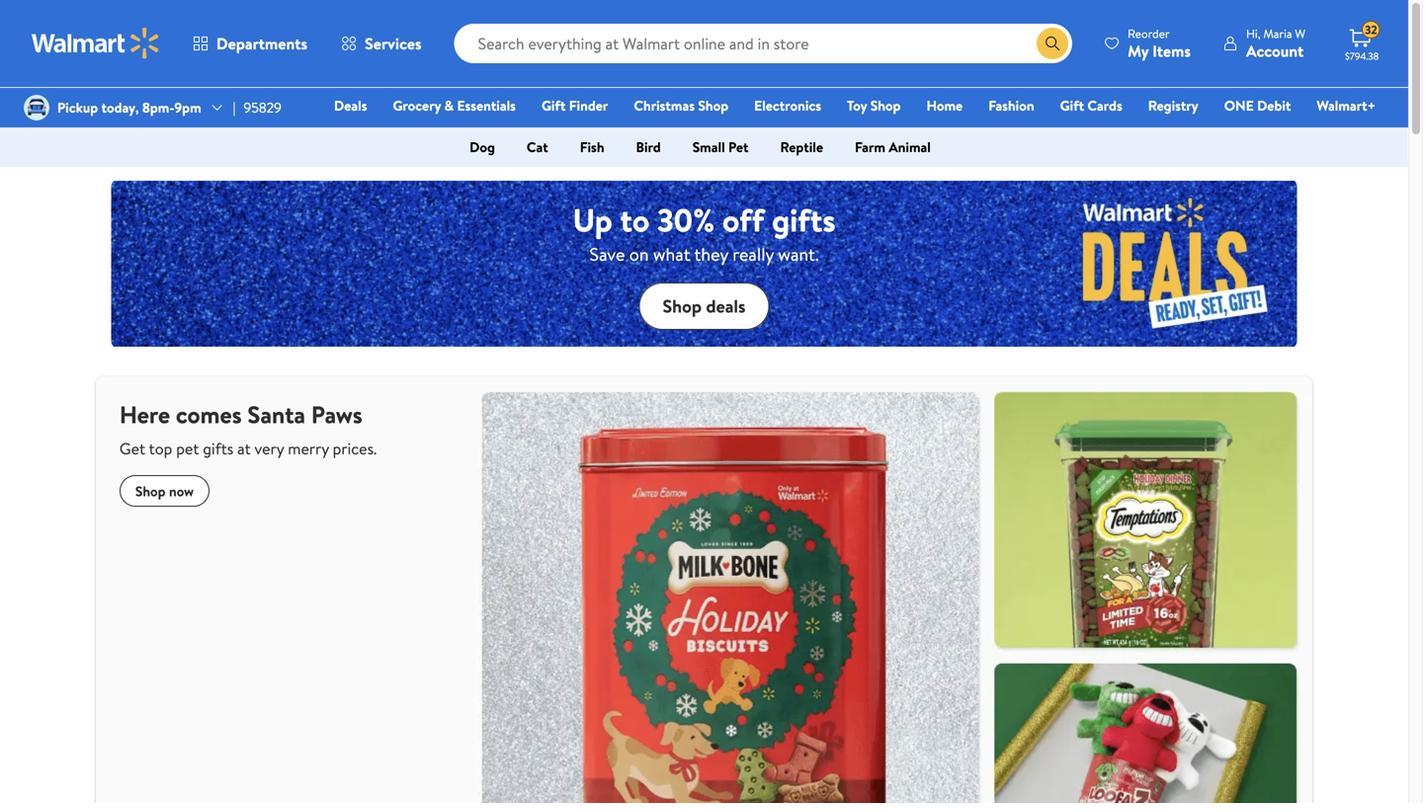 Task type: vqa. For each thing, say whether or not it's contained in the screenshot.
first Best seller from left
no



Task type: locate. For each thing, give the bounding box(es) containing it.
gifts
[[772, 198, 836, 242], [203, 438, 234, 460]]

prices.
[[333, 438, 377, 460]]

gift inside 'link'
[[542, 96, 566, 115]]

search icon image
[[1045, 36, 1061, 51]]

services
[[365, 33, 422, 54]]

1 vertical spatial gifts
[[203, 438, 234, 460]]

toy shop
[[847, 96, 901, 115]]

registry
[[1148, 96, 1199, 115]]

gift
[[542, 96, 566, 115], [1060, 96, 1084, 115]]

reptile
[[780, 137, 823, 157]]

essentials
[[457, 96, 516, 115]]

shop
[[698, 96, 729, 115], [870, 96, 901, 115], [663, 294, 702, 319], [135, 482, 166, 501]]

gift for gift cards
[[1060, 96, 1084, 115]]

1 horizontal spatial gifts
[[772, 198, 836, 242]]

gift cards link
[[1051, 95, 1131, 116]]

dog button
[[454, 131, 511, 163]]

departments
[[216, 33, 307, 54]]

cat button
[[511, 131, 564, 163]]

walmart image
[[32, 28, 160, 59]]

shop right toy
[[870, 96, 901, 115]]

1 horizontal spatial gift
[[1060, 96, 1084, 115]]

shop deals link
[[639, 282, 769, 330]]

toy
[[847, 96, 867, 115]]

1 gift from the left
[[542, 96, 566, 115]]

gifts right off
[[772, 198, 836, 242]]

hi, maria w account
[[1246, 25, 1306, 62]]

fashion
[[989, 96, 1034, 115]]

finder
[[569, 96, 608, 115]]

items
[[1153, 40, 1191, 62]]

Search search field
[[454, 24, 1072, 63]]

walmart+
[[1317, 96, 1376, 115]]

get
[[119, 438, 145, 460]]

gift left finder
[[542, 96, 566, 115]]

comes
[[176, 398, 242, 431]]

fish
[[580, 137, 604, 157]]

$794.38
[[1345, 49, 1379, 63]]

save
[[590, 242, 625, 267]]

maria
[[1264, 25, 1292, 42]]

home link
[[918, 95, 972, 116]]

bird
[[636, 137, 661, 157]]

gifts left at
[[203, 438, 234, 460]]

0 vertical spatial gifts
[[772, 198, 836, 242]]

deals link
[[325, 95, 376, 116]]

0 horizontal spatial gifts
[[203, 438, 234, 460]]

on
[[629, 242, 649, 267]]

departments button
[[176, 20, 324, 67]]

services button
[[324, 20, 438, 67]]

christmas
[[634, 96, 695, 115]]

toy shop link
[[838, 95, 910, 116]]

grocery & essentials
[[393, 96, 516, 115]]

fashion link
[[980, 95, 1043, 116]]

grocery
[[393, 96, 441, 115]]

one debit link
[[1215, 95, 1300, 116]]

debit
[[1257, 96, 1291, 115]]

merry
[[288, 438, 329, 460]]

electronics link
[[745, 95, 830, 116]]

today,
[[101, 98, 139, 117]]

shop now link
[[119, 475, 210, 507]]

up
[[573, 198, 613, 242]]

w
[[1295, 25, 1306, 42]]

gifts inside up to 30% off gifts save on what they really want.
[[772, 198, 836, 242]]

home
[[927, 96, 963, 115]]

one
[[1224, 96, 1254, 115]]

pickup
[[57, 98, 98, 117]]

registry link
[[1139, 95, 1208, 116]]

account
[[1246, 40, 1304, 62]]

farm
[[855, 137, 886, 157]]

0 horizontal spatial gift
[[542, 96, 566, 115]]

christmas shop
[[634, 96, 729, 115]]

electronics
[[754, 96, 821, 115]]

2 gift from the left
[[1060, 96, 1084, 115]]

up to 30% off gifts. save on what they really want. shop deals. image
[[111, 181, 1297, 347]]

very
[[255, 438, 284, 460]]

gift left "cards"
[[1060, 96, 1084, 115]]

 image
[[24, 95, 49, 121]]

dog
[[470, 137, 495, 157]]



Task type: describe. For each thing, give the bounding box(es) containing it.
christmas shop link
[[625, 95, 737, 116]]

really
[[733, 242, 774, 267]]

gift cards
[[1060, 96, 1123, 115]]

grocery & essentials link
[[384, 95, 525, 116]]

deals
[[334, 96, 367, 115]]

30%
[[657, 198, 715, 242]]

here comes santa paws get top pet gifts at very merry prices.
[[119, 398, 377, 460]]

pet
[[176, 438, 199, 460]]

small pet
[[693, 137, 749, 157]]

farm animal button
[[839, 131, 947, 163]]

reptile button
[[765, 131, 839, 163]]

small pet button
[[677, 131, 765, 163]]

shop now
[[135, 482, 194, 501]]

reorder my items
[[1128, 25, 1191, 62]]

reorder
[[1128, 25, 1170, 42]]

animal
[[889, 137, 931, 157]]

now
[[169, 482, 194, 501]]

pet
[[728, 137, 749, 157]]

9pm
[[174, 98, 201, 117]]

my
[[1128, 40, 1149, 62]]

hi,
[[1246, 25, 1261, 42]]

|
[[233, 98, 236, 117]]

farm animal
[[855, 137, 931, 157]]

pickup today, 8pm-9pm
[[57, 98, 201, 117]]

they
[[694, 242, 728, 267]]

up to 30% off gifts save on what they really want.
[[573, 198, 836, 267]]

cat
[[527, 137, 548, 157]]

top
[[149, 438, 172, 460]]

gift finder
[[542, 96, 608, 115]]

shop up the small
[[698, 96, 729, 115]]

deals
[[706, 294, 746, 319]]

95829
[[244, 98, 282, 117]]

santa
[[247, 398, 306, 431]]

paws
[[311, 398, 363, 431]]

shop left now
[[135, 482, 166, 501]]

to
[[620, 198, 650, 242]]

shop deals
[[663, 294, 746, 319]]

gift for gift finder
[[542, 96, 566, 115]]

gifts inside here comes santa paws get top pet gifts at very merry prices.
[[203, 438, 234, 460]]

what
[[653, 242, 690, 267]]

here
[[119, 398, 170, 431]]

shop left deals
[[663, 294, 702, 319]]

small
[[693, 137, 725, 157]]

want.
[[778, 242, 819, 267]]

walmart+ link
[[1308, 95, 1385, 116]]

Walmart Site-Wide search field
[[454, 24, 1072, 63]]

fish button
[[564, 131, 620, 163]]

32
[[1365, 21, 1378, 38]]

at
[[237, 438, 251, 460]]

&
[[444, 96, 454, 115]]

| 95829
[[233, 98, 282, 117]]

one debit
[[1224, 96, 1291, 115]]

gift finder link
[[533, 95, 617, 116]]

off
[[722, 198, 764, 242]]

bird button
[[620, 131, 677, 163]]

8pm-
[[142, 98, 174, 117]]

cards
[[1088, 96, 1123, 115]]



